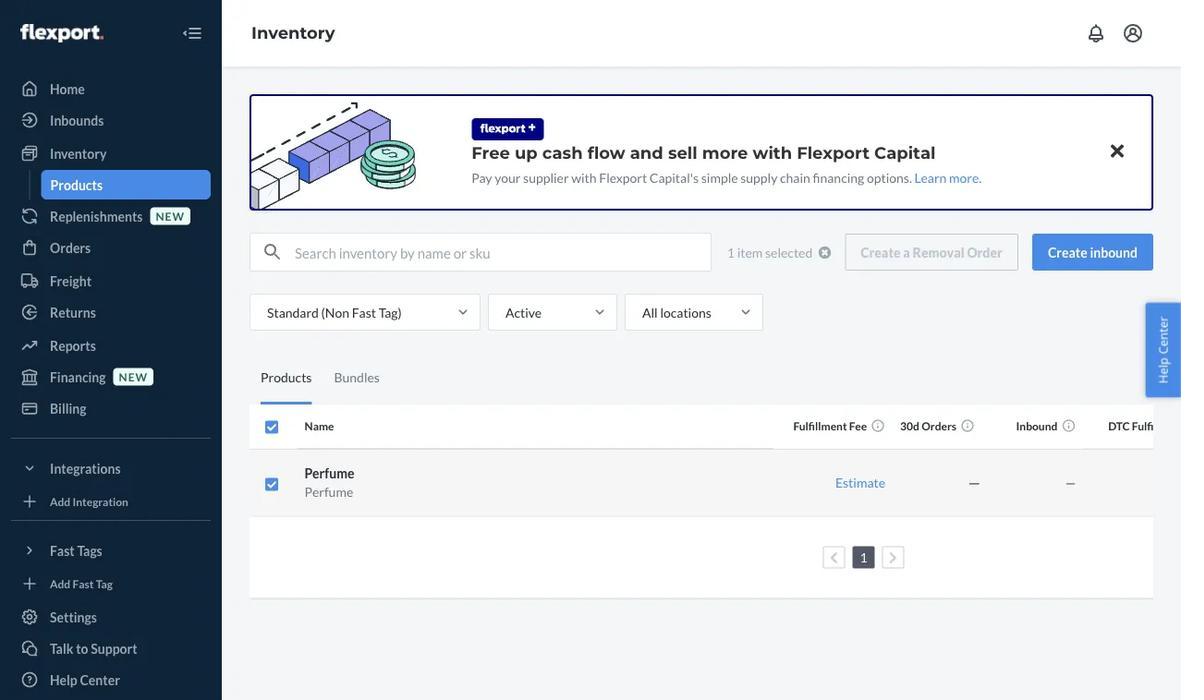 Task type: locate. For each thing, give the bounding box(es) containing it.
1 horizontal spatial orders
[[922, 420, 957, 433]]

more up simple at top right
[[702, 142, 748, 163]]

help center link
[[11, 666, 211, 695]]

0 vertical spatial flexport
[[797, 142, 870, 163]]

with up supply
[[753, 142, 792, 163]]

1 horizontal spatial products
[[261, 370, 312, 385]]

fast left tags
[[50, 543, 75, 559]]

flexport logo image
[[20, 24, 103, 43]]

close navigation image
[[181, 22, 203, 44]]

products up check square image
[[261, 370, 312, 385]]

flexport up financing
[[797, 142, 870, 163]]

1 vertical spatial fast
[[50, 543, 75, 559]]

0 vertical spatial help center
[[1155, 317, 1172, 384]]

1 vertical spatial more
[[949, 170, 979, 185]]

30d
[[900, 420, 920, 433]]

tags
[[77, 543, 102, 559]]

fast tags
[[50, 543, 102, 559]]

new for replenishments
[[156, 209, 185, 223]]

tag
[[96, 577, 113, 591]]

help down talk
[[50, 672, 77, 688]]

inbound
[[1016, 420, 1058, 433]]

1 vertical spatial perfume
[[305, 484, 353, 500]]

fulfillment fee
[[794, 420, 867, 433]]

help center inside help center button
[[1155, 317, 1172, 384]]

1 vertical spatial add
[[50, 577, 70, 591]]

0 vertical spatial center
[[1155, 317, 1172, 355]]

center
[[1155, 317, 1172, 355], [80, 672, 120, 688]]

0 horizontal spatial products
[[50, 177, 103, 193]]

settings link
[[11, 603, 211, 632]]

flexport down flow
[[599, 170, 647, 185]]

0 horizontal spatial with
[[572, 170, 597, 185]]

0 horizontal spatial inventory
[[50, 146, 107, 161]]

0 vertical spatial add
[[50, 495, 70, 508]]

help center inside help center link
[[50, 672, 120, 688]]

1 vertical spatial new
[[119, 370, 148, 384]]

1 horizontal spatial help
[[1155, 358, 1172, 384]]

perfume
[[305, 466, 354, 482], [305, 484, 353, 500]]

fulfillmen
[[1132, 420, 1181, 433]]

perfume down name at the bottom of the page
[[305, 466, 354, 482]]

estimate link
[[836, 475, 886, 491]]

help
[[1155, 358, 1172, 384], [50, 672, 77, 688]]

settings
[[50, 610, 97, 625]]

support
[[91, 641, 137, 657]]

add integration link
[[11, 491, 211, 513]]

more right learn
[[949, 170, 979, 185]]

―
[[968, 475, 981, 491]]

freight link
[[11, 266, 211, 296]]

returns
[[50, 305, 96, 320]]

products up replenishments
[[50, 177, 103, 193]]

with down cash
[[572, 170, 597, 185]]

1 add from the top
[[50, 495, 70, 508]]

add for add fast tag
[[50, 577, 70, 591]]

0 horizontal spatial help center
[[50, 672, 120, 688]]

0 vertical spatial fast
[[352, 305, 376, 320]]

0 horizontal spatial new
[[119, 370, 148, 384]]

1
[[727, 245, 735, 260], [860, 550, 868, 566]]

add left integration
[[50, 495, 70, 508]]

1 vertical spatial help center
[[50, 672, 120, 688]]

2 add from the top
[[50, 577, 70, 591]]

0 vertical spatial help
[[1155, 358, 1172, 384]]

1 left the item
[[727, 245, 735, 260]]

fast
[[352, 305, 376, 320], [50, 543, 75, 559], [73, 577, 94, 591]]

Search inventory by name or sku text field
[[295, 234, 711, 271]]

orders
[[50, 240, 91, 256], [922, 420, 957, 433]]

1 vertical spatial flexport
[[599, 170, 647, 185]]

fulfillment
[[794, 420, 847, 433]]

capital's
[[650, 170, 699, 185]]

0 horizontal spatial 1
[[727, 245, 735, 260]]

orders up freight
[[50, 240, 91, 256]]

add integration
[[50, 495, 128, 508]]

close image
[[1111, 140, 1124, 162]]

1 vertical spatial 1
[[860, 550, 868, 566]]

center up fulfillmen
[[1155, 317, 1172, 355]]

free
[[472, 142, 510, 163]]

center inside button
[[1155, 317, 1172, 355]]

selected
[[765, 245, 813, 260]]

orders link
[[11, 233, 211, 263]]

new
[[156, 209, 185, 223], [119, 370, 148, 384]]

inventory
[[251, 23, 335, 43], [50, 146, 107, 161]]

0 vertical spatial perfume
[[305, 466, 354, 482]]

more
[[702, 142, 748, 163], [949, 170, 979, 185]]

0 vertical spatial with
[[753, 142, 792, 163]]

integrations
[[50, 461, 121, 477]]

.
[[979, 170, 982, 185]]

0 vertical spatial orders
[[50, 240, 91, 256]]

chain
[[780, 170, 811, 185]]

all locations
[[642, 305, 712, 320]]

help center up fulfillmen
[[1155, 317, 1172, 384]]

1 horizontal spatial center
[[1155, 317, 1172, 355]]

add
[[50, 495, 70, 508], [50, 577, 70, 591]]

1 vertical spatial orders
[[922, 420, 957, 433]]

1 horizontal spatial 1
[[860, 550, 868, 566]]

1 vertical spatial help
[[50, 672, 77, 688]]

0 horizontal spatial more
[[702, 142, 748, 163]]

1 for 1 item selected
[[727, 245, 735, 260]]

help center
[[1155, 317, 1172, 384], [50, 672, 120, 688]]

help center down to
[[50, 672, 120, 688]]

new down reports link at the left of page
[[119, 370, 148, 384]]

times circle image
[[818, 246, 831, 259]]

standard
[[267, 305, 319, 320]]

open account menu image
[[1122, 22, 1144, 44]]

open notifications image
[[1085, 22, 1107, 44]]

1 left chevron right image
[[860, 550, 868, 566]]

create
[[1048, 245, 1088, 260]]

2 perfume from the top
[[305, 484, 353, 500]]

products
[[50, 177, 103, 193], [261, 370, 312, 385]]

financing
[[813, 170, 865, 185]]

0 horizontal spatial orders
[[50, 240, 91, 256]]

2 vertical spatial fast
[[73, 577, 94, 591]]

bundles
[[334, 370, 380, 385]]

integration
[[73, 495, 128, 508]]

0 vertical spatial 1
[[727, 245, 735, 260]]

inventory link
[[251, 23, 335, 43], [11, 139, 211, 168]]

capital
[[875, 142, 936, 163]]

1 perfume from the top
[[305, 466, 354, 482]]

add up the "settings"
[[50, 577, 70, 591]]

freight
[[50, 273, 92, 289]]

talk to support button
[[11, 634, 211, 664]]

1 horizontal spatial help center
[[1155, 317, 1172, 384]]

home
[[50, 81, 85, 97]]

center down talk to support
[[80, 672, 120, 688]]

with
[[753, 142, 792, 163], [572, 170, 597, 185]]

perfume inside perfume perfume
[[305, 484, 353, 500]]

up
[[515, 142, 538, 163]]

dtc fulfillmen
[[1109, 420, 1181, 433]]

new down "products" link
[[156, 209, 185, 223]]

0 horizontal spatial help
[[50, 672, 77, 688]]

help up fulfillmen
[[1155, 358, 1172, 384]]

0 horizontal spatial inventory link
[[11, 139, 211, 168]]

orders right 30d
[[922, 420, 957, 433]]

free up cash flow and sell more with flexport capital pay your supplier with flexport capital's simple supply chain financing options. learn more .
[[472, 142, 982, 185]]

supplier
[[523, 170, 569, 185]]

inbound
[[1090, 245, 1138, 260]]

1 horizontal spatial new
[[156, 209, 185, 223]]

1 horizontal spatial inventory
[[251, 23, 335, 43]]

0 vertical spatial products
[[50, 177, 103, 193]]

1 vertical spatial center
[[80, 672, 120, 688]]

fast left tag at the left bottom of the page
[[73, 577, 94, 591]]

fast left tag)
[[352, 305, 376, 320]]

perfume perfume
[[305, 466, 354, 500]]

check square image
[[264, 477, 279, 492]]

0 vertical spatial new
[[156, 209, 185, 223]]

supply
[[741, 170, 778, 185]]

perfume right check square icon
[[305, 484, 353, 500]]

0 vertical spatial inventory link
[[251, 23, 335, 43]]

check square image
[[264, 420, 279, 435]]

flexport
[[797, 142, 870, 163], [599, 170, 647, 185]]



Task type: describe. For each thing, give the bounding box(es) containing it.
help inside button
[[1155, 358, 1172, 384]]

1 vertical spatial inventory
[[50, 146, 107, 161]]

returns link
[[11, 298, 211, 327]]

learn more link
[[915, 170, 979, 185]]

help center button
[[1146, 303, 1181, 398]]

1 for 1
[[860, 550, 868, 566]]

cash
[[542, 142, 583, 163]]

1 horizontal spatial inventory link
[[251, 23, 335, 43]]

standard (non fast tag)
[[267, 305, 402, 320]]

name
[[305, 420, 334, 433]]

sell
[[668, 142, 698, 163]]

pay
[[472, 170, 492, 185]]

billing
[[50, 401, 86, 416]]

fast tags button
[[11, 536, 211, 566]]

1 horizontal spatial flexport
[[797, 142, 870, 163]]

0 horizontal spatial center
[[80, 672, 120, 688]]

create inbound
[[1048, 245, 1138, 260]]

(non
[[321, 305, 349, 320]]

learn
[[915, 170, 947, 185]]

add for add integration
[[50, 495, 70, 508]]

create inbound button
[[1032, 234, 1154, 271]]

new for financing
[[119, 370, 148, 384]]

locations
[[660, 305, 712, 320]]

1 vertical spatial products
[[261, 370, 312, 385]]

your
[[495, 170, 521, 185]]

integrations button
[[11, 454, 211, 483]]

fast inside dropdown button
[[50, 543, 75, 559]]

fee
[[849, 420, 867, 433]]

estimate
[[836, 475, 886, 491]]

simple
[[701, 170, 738, 185]]

reports link
[[11, 331, 211, 361]]

financing
[[50, 369, 106, 385]]

30d orders
[[900, 420, 957, 433]]

inbounds
[[50, 112, 104, 128]]

chevron left image
[[830, 552, 838, 565]]

1 vertical spatial inventory link
[[11, 139, 211, 168]]

home link
[[11, 74, 211, 104]]

1 horizontal spatial more
[[949, 170, 979, 185]]

options.
[[867, 170, 912, 185]]

all
[[642, 305, 658, 320]]

add fast tag
[[50, 577, 113, 591]]

active
[[506, 305, 542, 320]]

chevron right image
[[889, 552, 897, 565]]

—
[[1066, 475, 1076, 491]]

dtc
[[1109, 420, 1130, 433]]

replenishments
[[50, 208, 143, 224]]

to
[[76, 641, 88, 657]]

0 vertical spatial inventory
[[251, 23, 335, 43]]

1 horizontal spatial with
[[753, 142, 792, 163]]

0 horizontal spatial flexport
[[599, 170, 647, 185]]

0 vertical spatial more
[[702, 142, 748, 163]]

billing link
[[11, 394, 211, 423]]

products link
[[41, 170, 211, 200]]

item
[[737, 245, 763, 260]]

add fast tag link
[[11, 573, 211, 595]]

talk to support
[[50, 641, 137, 657]]

1 item selected
[[727, 245, 813, 260]]

1 link
[[856, 550, 871, 566]]

and
[[630, 142, 664, 163]]

reports
[[50, 338, 96, 354]]

1 vertical spatial with
[[572, 170, 597, 185]]

tag)
[[379, 305, 402, 320]]

inbounds link
[[11, 105, 211, 135]]

flow
[[588, 142, 625, 163]]

talk
[[50, 641, 73, 657]]



Task type: vqa. For each thing, say whether or not it's contained in the screenshot.
Get fast, affordable, hassle-free transportation for all your freight needs outside the Flexport fulfillment network.
no



